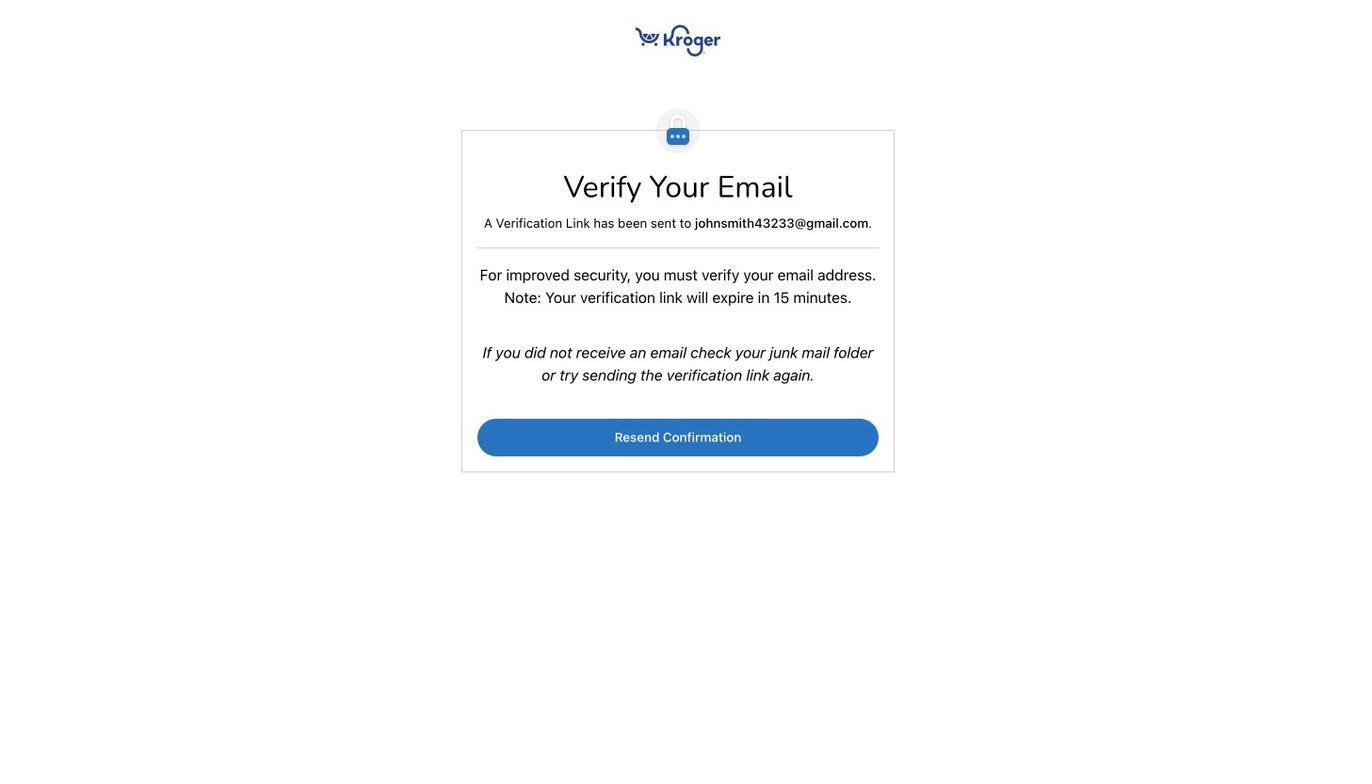 Task type: locate. For each thing, give the bounding box(es) containing it.
kroger logo image
[[636, 25, 721, 57]]

verify your email element
[[478, 108, 879, 233]]



Task type: describe. For each thing, give the bounding box(es) containing it.
resend confirmation email to verify your account element
[[462, 108, 895, 473]]



Task type: vqa. For each thing, say whether or not it's contained in the screenshot.
KROGER LOGO at the top of the page
yes



